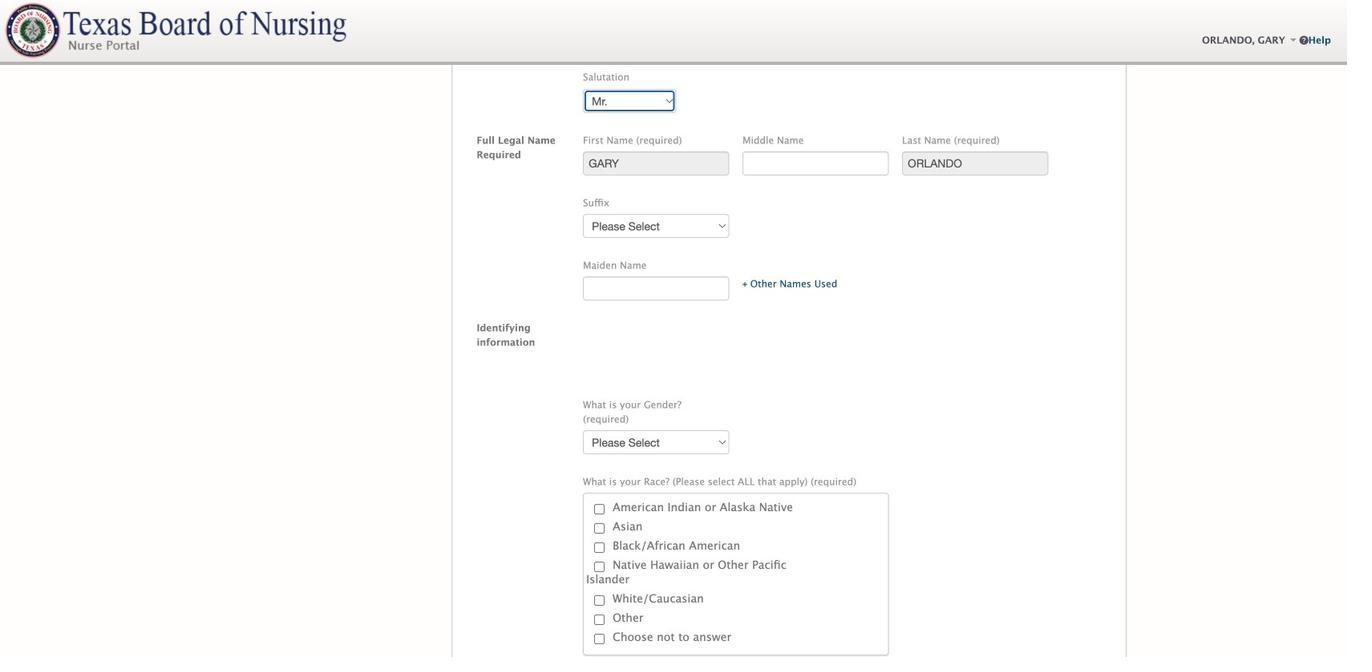Task type: describe. For each thing, give the bounding box(es) containing it.
plus image
[[743, 278, 748, 292]]

record image
[[415, 10, 424, 26]]

help circled image
[[1300, 32, 1309, 48]]



Task type: locate. For each thing, give the bounding box(es) containing it.
None text field
[[583, 152, 730, 176]]

None checkbox
[[595, 524, 605, 534], [595, 543, 605, 553], [595, 596, 605, 606], [595, 615, 605, 626], [595, 524, 605, 534], [595, 543, 605, 553], [595, 596, 605, 606], [595, 615, 605, 626]]

None checkbox
[[595, 504, 605, 515], [595, 562, 605, 573], [595, 634, 605, 645], [595, 504, 605, 515], [595, 562, 605, 573], [595, 634, 605, 645]]

None text field
[[743, 152, 889, 176], [903, 152, 1049, 176], [583, 277, 730, 301], [743, 152, 889, 176], [903, 152, 1049, 176], [583, 277, 730, 301]]



